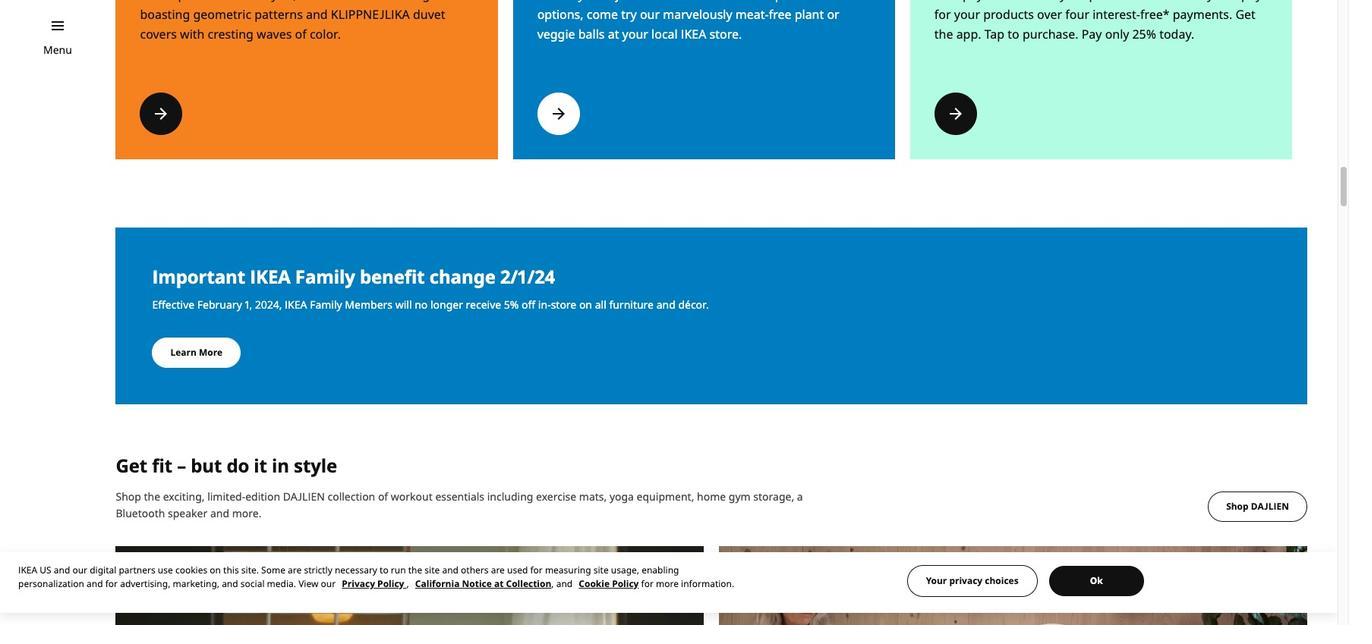 Task type: vqa. For each thing, say whether or not it's contained in the screenshot.
VASES & BOWLS Button
no



Task type: locate. For each thing, give the bounding box(es) containing it.
home left gym
[[697, 490, 726, 504]]

for down digital
[[105, 578, 118, 591]]

1 vertical spatial get
[[116, 454, 147, 479]]

0 horizontal spatial ,
[[407, 578, 409, 591]]

our inside "soak up our freshest styles, like säckkärra storage cases boasting geometric patterns and klippnejlika duvet covers with cresting waves of color."
[[189, 0, 209, 3]]

0 horizontal spatial dajlien
[[283, 490, 325, 504]]

–
[[177, 454, 186, 479]]

2 horizontal spatial your
[[1061, 0, 1087, 3]]

1 vertical spatial family
[[310, 298, 342, 312]]

no
[[415, 298, 428, 312]]

privacy policy , california notice at collection , and cookie policy for more information.
[[342, 578, 735, 591]]

0 vertical spatial on
[[580, 298, 593, 312]]

enabling
[[642, 564, 680, 577]]

0 vertical spatial home
[[1146, 0, 1179, 3]]

site up california
[[425, 564, 440, 577]]

store.
[[710, 26, 742, 43]]

and inside shop the exciting, limited-edition dajlien collection of workout essentials including exercise mats, yoga equipment, home gym storage, a bluetooth speaker and more.
[[210, 507, 229, 521]]

on left all
[[580, 298, 593, 312]]

dajlien
[[283, 490, 325, 504], [1252, 501, 1290, 514]]

policy down run at left
[[378, 578, 404, 591]]

workout
[[391, 490, 433, 504]]

yoga
[[610, 490, 634, 504]]

shop for shop the exciting, limited-edition dajlien collection of workout essentials including exercise mats, yoga equipment, home gym storage, a bluetooth speaker and more.
[[116, 490, 141, 504]]

with
[[180, 26, 205, 43]]

and down like
[[306, 6, 328, 23]]

2/1/24
[[501, 265, 556, 290]]

shop inside shop dajlien button
[[1227, 501, 1249, 514]]

1 vertical spatial of
[[378, 490, 388, 504]]

your down afterpay
[[955, 6, 981, 23]]

1 horizontal spatial ,
[[552, 578, 554, 591]]

your privacy choices button
[[908, 566, 1038, 598]]

2 policy from the left
[[612, 578, 639, 591]]

the
[[935, 26, 954, 43], [144, 490, 160, 504], [408, 564, 423, 577]]

0 horizontal spatial policy
[[378, 578, 404, 591]]

policy
[[378, 578, 404, 591], [612, 578, 639, 591]]

based
[[809, 0, 843, 3]]

1 vertical spatial at
[[494, 578, 504, 591]]

get inside afterpay is here! take your purchase home today and pay for your products over four interest-free* payments. get the app. tap to purchase. pay only 25% today.
[[1236, 6, 1256, 23]]

soak
[[140, 0, 167, 3]]

1 horizontal spatial shop
[[1227, 501, 1249, 514]]

freshest
[[212, 0, 258, 3]]

on left this
[[210, 564, 221, 577]]

our right up
[[189, 0, 209, 3]]

on inside ikea us and our digital partners use cookies on this site. some are strictly necessary to run the site and others are used for measuring site usage, enabling personalization and for advertising, marketing, and social media. view our
[[210, 564, 221, 577]]

used
[[507, 564, 528, 577]]

will
[[396, 298, 412, 312]]

shop inside shop the exciting, limited-edition dajlien collection of workout essentials including exercise mats, yoga equipment, home gym storage, a bluetooth speaker and more.
[[116, 490, 141, 504]]

february
[[197, 298, 242, 312]]

1 horizontal spatial site
[[594, 564, 609, 577]]

1 horizontal spatial policy
[[612, 578, 639, 591]]

1 horizontal spatial of
[[378, 490, 388, 504]]

at right the notice
[[494, 578, 504, 591]]

0 horizontal spatial at
[[494, 578, 504, 591]]

just
[[616, 0, 637, 3]]

longer
[[431, 298, 463, 312]]

0 vertical spatial get
[[1236, 6, 1256, 23]]

and down digital
[[87, 578, 103, 591]]

shop the exciting, limited-edition dajlien collection of workout essentials including exercise mats, yoga equipment, home gym storage, a bluetooth speaker and more.
[[116, 490, 803, 521]]

1 horizontal spatial at
[[608, 26, 619, 43]]

ikea up 2024,
[[250, 265, 291, 290]]

covers
[[140, 26, 177, 43]]

more.
[[232, 507, 262, 521]]

of
[[295, 26, 307, 43], [378, 490, 388, 504]]

cookie policy link
[[579, 578, 639, 591]]

family up members
[[295, 265, 355, 290]]

25%
[[1133, 26, 1157, 43]]

purchase.
[[1023, 26, 1079, 43]]

are left used
[[491, 564, 505, 577]]

to left run at left
[[380, 564, 389, 577]]

products
[[984, 6, 1035, 23]]

and left the "pay"
[[1217, 0, 1239, 3]]

color.
[[310, 26, 341, 43]]

ikea left us
[[18, 564, 37, 577]]

ikea
[[681, 26, 707, 43], [250, 265, 291, 290], [285, 298, 307, 312], [18, 564, 37, 577]]

social
[[241, 578, 265, 591]]

geometric
[[193, 6, 252, 23]]

and down limited-
[[210, 507, 229, 521]]

0 horizontal spatial home
[[697, 490, 726, 504]]

exercise
[[536, 490, 577, 504]]

home up free*
[[1146, 0, 1179, 3]]

cases
[[440, 0, 471, 3]]

shop dajlien button
[[1209, 492, 1308, 523]]

1 horizontal spatial are
[[491, 564, 505, 577]]

0 horizontal spatial the
[[144, 490, 160, 504]]

family
[[295, 265, 355, 290], [310, 298, 342, 312]]

0 vertical spatial your
[[1061, 0, 1087, 3]]

strictly
[[304, 564, 333, 577]]

shop
[[116, 490, 141, 504], [1227, 501, 1249, 514]]

of inside "soak up our freshest styles, like säckkärra storage cases boasting geometric patterns and klippnejlika duvet covers with cresting waves of color."
[[295, 26, 307, 43]]

for
[[935, 6, 952, 23], [531, 564, 543, 577], [105, 578, 118, 591], [642, 578, 654, 591]]

your
[[927, 575, 948, 588]]

0 horizontal spatial your
[[623, 26, 649, 43]]

menu button
[[43, 42, 72, 58]]

2 are from the left
[[491, 564, 505, 577]]

1 horizontal spatial the
[[408, 564, 423, 577]]

ikea inside ikea us and our digital partners use cookies on this site. some are strictly necessary to run the site and others are used for measuring site usage, enabling personalization and for advertising, marketing, and social media. view our
[[18, 564, 37, 577]]

even if you're just curious about delicious plant-based options, come try our marvelously meat-free plant or veggie balls at your local ikea store.
[[538, 0, 843, 43]]

our down the curious
[[640, 6, 660, 23]]

waves
[[257, 26, 292, 43]]

pay
[[1242, 0, 1263, 3]]

of left workout at left
[[378, 490, 388, 504]]

the right run at left
[[408, 564, 423, 577]]

0 horizontal spatial site
[[425, 564, 440, 577]]

and down this
[[222, 578, 238, 591]]

and inside "soak up our freshest styles, like säckkärra storage cases boasting geometric patterns and klippnejlika duvet covers with cresting waves of color."
[[306, 6, 328, 23]]

0 horizontal spatial to
[[380, 564, 389, 577]]

, down measuring at the left
[[552, 578, 554, 591]]

1 vertical spatial on
[[210, 564, 221, 577]]

1 vertical spatial home
[[697, 490, 726, 504]]

0 vertical spatial the
[[935, 26, 954, 43]]

0 vertical spatial of
[[295, 26, 307, 43]]

1 horizontal spatial to
[[1008, 26, 1020, 43]]

privacy
[[950, 575, 983, 588]]

usage,
[[611, 564, 640, 577]]

all
[[595, 298, 607, 312]]

it
[[254, 454, 267, 479]]

marketing,
[[173, 578, 220, 591]]

1 horizontal spatial home
[[1146, 0, 1179, 3]]

policy down usage,
[[612, 578, 639, 591]]

for down afterpay
[[935, 6, 952, 23]]

2 horizontal spatial the
[[935, 26, 954, 43]]

options,
[[538, 6, 584, 23]]

ikea down marvelously
[[681, 26, 707, 43]]

to right tap
[[1008, 26, 1020, 43]]

cresting
[[208, 26, 254, 43]]

2 vertical spatial your
[[623, 26, 649, 43]]

1 vertical spatial the
[[144, 490, 160, 504]]

1 horizontal spatial dajlien
[[1252, 501, 1290, 514]]

styles,
[[261, 0, 297, 3]]

mats,
[[579, 490, 607, 504]]

1 horizontal spatial on
[[580, 298, 593, 312]]

over
[[1038, 6, 1063, 23]]

dajlien inside button
[[1252, 501, 1290, 514]]

your down the "try"
[[623, 26, 649, 43]]

personalization
[[18, 578, 84, 591]]

1 , from the left
[[407, 578, 409, 591]]

ikea right 2024,
[[285, 298, 307, 312]]

effective
[[152, 298, 195, 312]]

, left california
[[407, 578, 409, 591]]

get left fit
[[116, 454, 147, 479]]

marvelously
[[663, 6, 733, 23]]

,
[[407, 578, 409, 591], [552, 578, 554, 591]]

in
[[272, 454, 289, 479]]

choices
[[986, 575, 1019, 588]]

site up cookie
[[594, 564, 609, 577]]

0 vertical spatial family
[[295, 265, 355, 290]]

effective february 1, 2024, ikea family members will no longer receive 5% off in-store on all furniture and décor.
[[152, 298, 712, 312]]

are up media.
[[288, 564, 302, 577]]

get down the "pay"
[[1236, 6, 1256, 23]]

essentials
[[436, 490, 485, 504]]

store
[[551, 298, 577, 312]]

1 horizontal spatial get
[[1236, 6, 1256, 23]]

afterpay is here! take your purchase home today and pay for your products over four interest-free* payments. get the app. tap to purchase. pay only 25% today.
[[935, 0, 1263, 43]]

0 horizontal spatial are
[[288, 564, 302, 577]]

are
[[288, 564, 302, 577], [491, 564, 505, 577]]

1 vertical spatial your
[[955, 6, 981, 23]]

the up "bluetooth"
[[144, 490, 160, 504]]

0 horizontal spatial on
[[210, 564, 221, 577]]

0 vertical spatial to
[[1008, 26, 1020, 43]]

delicious
[[722, 0, 772, 3]]

the left the app. at the top of page
[[935, 26, 954, 43]]

0 vertical spatial at
[[608, 26, 619, 43]]

of left color. on the top left of page
[[295, 26, 307, 43]]

home inside shop the exciting, limited-edition dajlien collection of workout essentials including exercise mats, yoga equipment, home gym storage, a bluetooth speaker and more.
[[697, 490, 726, 504]]

family down important ikea family benefit change 2/1/24
[[310, 298, 342, 312]]

1 horizontal spatial your
[[955, 6, 981, 23]]

at right balls
[[608, 26, 619, 43]]

our left digital
[[72, 564, 87, 577]]

and up california
[[442, 564, 459, 577]]

your up four
[[1061, 0, 1087, 3]]

1 vertical spatial to
[[380, 564, 389, 577]]

0 horizontal spatial shop
[[116, 490, 141, 504]]

2 vertical spatial the
[[408, 564, 423, 577]]

the inside shop the exciting, limited-edition dajlien collection of workout essentials including exercise mats, yoga equipment, home gym storage, a bluetooth speaker and more.
[[144, 490, 160, 504]]

ok button
[[1050, 567, 1145, 597]]

do
[[227, 454, 249, 479]]

0 horizontal spatial of
[[295, 26, 307, 43]]

tap
[[985, 26, 1005, 43]]

free*
[[1141, 6, 1170, 23]]

limited-
[[207, 490, 245, 504]]

digital
[[90, 564, 116, 577]]

necessary
[[335, 564, 378, 577]]

your inside even if you're just curious about delicious plant-based options, come try our marvelously meat-free plant or veggie balls at your local ikea store.
[[623, 26, 649, 43]]



Task type: describe. For each thing, give the bounding box(es) containing it.
local
[[652, 26, 678, 43]]

you're
[[578, 0, 613, 3]]

bluetooth
[[116, 507, 165, 521]]

our inside even if you're just curious about delicious plant-based options, come try our marvelously meat-free plant or veggie balls at your local ikea store.
[[640, 6, 660, 23]]

at inside even if you're just curious about delicious plant-based options, come try our marvelously meat-free plant or veggie balls at your local ikea store.
[[608, 26, 619, 43]]

gym
[[729, 490, 751, 504]]

1 site from the left
[[425, 564, 440, 577]]

take
[[1031, 0, 1057, 3]]

even
[[538, 0, 565, 3]]

purchase
[[1090, 0, 1142, 3]]

measuring
[[545, 564, 591, 577]]

décor.
[[679, 298, 709, 312]]

pay
[[1082, 26, 1103, 43]]

ikea inside even if you're just curious about delicious plant-based options, come try our marvelously meat-free plant or veggie balls at your local ikea store.
[[681, 26, 707, 43]]

5%
[[504, 298, 519, 312]]

learn more button
[[152, 338, 241, 369]]

app.
[[957, 26, 982, 43]]

furniture
[[610, 298, 654, 312]]

like
[[300, 0, 319, 3]]

fit
[[152, 454, 172, 479]]

collection
[[328, 490, 375, 504]]

important ikea family benefit change 2/1/24
[[152, 265, 556, 290]]

try
[[622, 6, 637, 23]]

veggie
[[538, 26, 576, 43]]

menu
[[43, 43, 72, 57]]

dajlien collection image
[[720, 547, 1308, 626]]

shop dajlien
[[1227, 501, 1290, 514]]

2 , from the left
[[552, 578, 554, 591]]

including
[[487, 490, 534, 504]]

for inside afterpay is here! take your purchase home today and pay for your products over four interest-free* payments. get the app. tap to purchase. pay only 25% today.
[[935, 6, 952, 23]]

learn
[[171, 347, 197, 360]]

in-
[[539, 298, 551, 312]]

cookie
[[579, 578, 610, 591]]

speaker
[[168, 507, 208, 521]]

today
[[1182, 0, 1214, 3]]

california notice at collection link
[[415, 578, 552, 591]]

the inside ikea us and our digital partners use cookies on this site. some are strictly necessary to run the site and others are used for measuring site usage, enabling personalization and for advertising, marketing, and social media. view our
[[408, 564, 423, 577]]

site.
[[241, 564, 259, 577]]

benefit
[[360, 265, 425, 290]]

even if you're just curious about delicious plant-based options, come try our marvelously meat-free plant or veggie balls at your local ikea store. link
[[513, 0, 896, 160]]

privacy
[[342, 578, 375, 591]]

of inside shop the exciting, limited-edition dajlien collection of workout essentials including exercise mats, yoga equipment, home gym storage, a bluetooth speaker and more.
[[378, 490, 388, 504]]

payments.
[[1173, 6, 1233, 23]]

important
[[152, 265, 245, 290]]

about
[[685, 0, 719, 3]]

interest-
[[1093, 6, 1141, 23]]

members
[[345, 298, 393, 312]]

ok
[[1091, 575, 1104, 588]]

privacy policy link
[[342, 578, 407, 591]]

afterpay
[[935, 0, 984, 3]]

if
[[568, 0, 575, 3]]

here!
[[999, 0, 1028, 3]]

a
[[797, 490, 803, 504]]

duvet
[[413, 6, 446, 23]]

curious
[[640, 0, 682, 3]]

four
[[1066, 6, 1090, 23]]

media.
[[267, 578, 296, 591]]

afterpay is here! take your purchase home today and pay for your products over four interest-free* payments. get the app. tap to purchase. pay only 25% today. link
[[911, 0, 1293, 160]]

style
[[294, 454, 337, 479]]

balls
[[579, 26, 605, 43]]

get fit – but do it in style
[[116, 454, 337, 479]]

our down strictly
[[321, 578, 336, 591]]

2 site from the left
[[594, 564, 609, 577]]

is
[[987, 0, 996, 3]]

0 horizontal spatial get
[[116, 454, 147, 479]]

to inside afterpay is here! take your purchase home today and pay for your products over four interest-free* payments. get the app. tap to purchase. pay only 25% today.
[[1008, 26, 1020, 43]]

to inside ikea us and our digital partners use cookies on this site. some are strictly necessary to run the site and others are used for measuring site usage, enabling personalization and for advertising, marketing, and social media. view our
[[380, 564, 389, 577]]

and left décor.
[[657, 298, 676, 312]]

shop for shop dajlien
[[1227, 501, 1249, 514]]

collection
[[506, 578, 552, 591]]

klippnejlika
[[331, 6, 410, 23]]

for up privacy policy , california notice at collection , and cookie policy for more information.
[[531, 564, 543, 577]]

home inside afterpay is here! take your purchase home today and pay for your products over four interest-free* payments. get the app. tap to purchase. pay only 25% today.
[[1146, 0, 1179, 3]]

plant
[[795, 6, 824, 23]]

learn more
[[171, 347, 223, 360]]

california
[[415, 578, 460, 591]]

boasting
[[140, 6, 190, 23]]

but
[[191, 454, 222, 479]]

and right us
[[54, 564, 70, 577]]

for down enabling on the bottom of the page
[[642, 578, 654, 591]]

this
[[223, 564, 239, 577]]

your privacy choices
[[927, 575, 1019, 588]]

today.
[[1160, 26, 1195, 43]]

and down measuring at the left
[[557, 578, 573, 591]]

edition
[[245, 490, 280, 504]]

notice
[[462, 578, 492, 591]]

come
[[587, 6, 618, 23]]

the inside afterpay is here! take your purchase home today and pay for your products over four interest-free* payments. get the app. tap to purchase. pay only 25% today.
[[935, 26, 954, 43]]

up
[[171, 0, 186, 3]]

others
[[461, 564, 489, 577]]

plant-
[[776, 0, 809, 3]]

soak up our freshest styles, like säckkärra storage cases boasting geometric patterns and klippnejlika duvet covers with cresting waves of color.
[[140, 0, 471, 43]]

1 are from the left
[[288, 564, 302, 577]]

off
[[522, 298, 536, 312]]

only
[[1106, 26, 1130, 43]]

dajlien inside shop the exciting, limited-edition dajlien collection of workout essentials including exercise mats, yoga equipment, home gym storage, a bluetooth speaker and more.
[[283, 490, 325, 504]]

and inside afterpay is here! take your purchase home today and pay for your products over four interest-free* payments. get the app. tap to purchase. pay only 25% today.
[[1217, 0, 1239, 3]]

ikea us and our digital partners use cookies on this site. some are strictly necessary to run the site and others are used for measuring site usage, enabling personalization and for advertising, marketing, and social media. view our
[[18, 564, 680, 591]]

1 policy from the left
[[378, 578, 404, 591]]

some
[[261, 564, 286, 577]]

1,
[[245, 298, 252, 312]]



